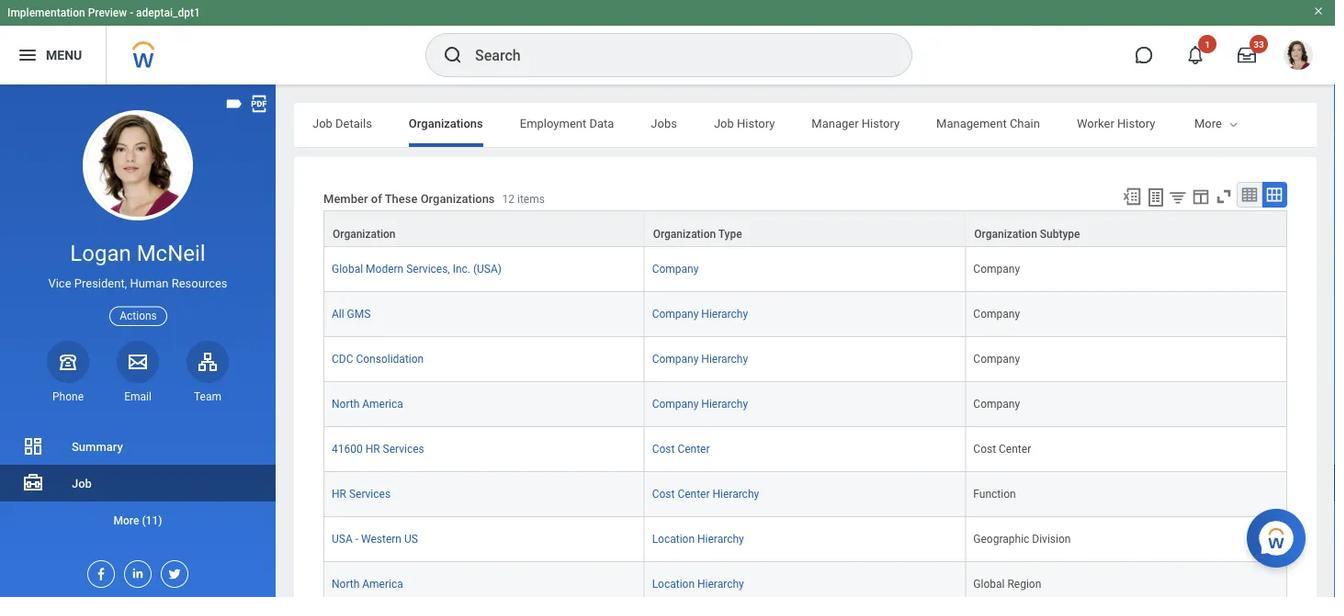 Task type: describe. For each thing, give the bounding box(es) containing it.
1 company element from the top
[[974, 259, 1020, 276]]

additional
[[1275, 116, 1328, 130]]

mail image
[[127, 351, 149, 373]]

employment
[[520, 116, 587, 130]]

1 vertical spatial organizations
[[421, 191, 495, 205]]

menu banner
[[0, 0, 1335, 85]]

modern
[[366, 263, 404, 276]]

organization for organization
[[333, 228, 396, 241]]

profile logan mcneil image
[[1284, 40, 1313, 74]]

geographic division
[[974, 533, 1071, 546]]

d
[[1331, 116, 1335, 130]]

job image
[[22, 472, 44, 494]]

implementation preview -   adeptai_dpt1
[[7, 6, 200, 19]]

function element
[[974, 484, 1016, 501]]

job history
[[714, 116, 775, 130]]

usa - western us
[[332, 533, 418, 546]]

services,
[[406, 263, 450, 276]]

human
[[130, 277, 169, 291]]

phone
[[52, 390, 84, 403]]

organization type
[[653, 228, 742, 241]]

navigation pane region
[[0, 85, 276, 597]]

hierarchy for usa - western us link
[[698, 533, 744, 546]]

cost up 'function' element
[[974, 443, 996, 456]]

president,
[[74, 277, 127, 291]]

inbox large image
[[1238, 46, 1256, 64]]

expand table image
[[1266, 186, 1284, 204]]

menu button
[[0, 26, 106, 85]]

33
[[1254, 39, 1264, 50]]

management chain
[[937, 116, 1040, 130]]

linkedin image
[[125, 562, 145, 581]]

all gms link
[[332, 304, 371, 321]]

organization subtype
[[975, 228, 1080, 241]]

cdc consolidation link
[[332, 349, 424, 366]]

location for usa - western us
[[652, 533, 695, 546]]

9 row from the top
[[324, 563, 1288, 597]]

Search Workday  search field
[[475, 35, 874, 75]]

of
[[371, 191, 382, 205]]

these
[[385, 191, 418, 205]]

cost for function
[[652, 488, 675, 501]]

company element for north america
[[974, 394, 1020, 411]]

list containing summary
[[0, 428, 276, 539]]

hierarchy for cdc consolidation "link"
[[702, 353, 748, 366]]

additional d
[[1275, 116, 1335, 130]]

manager history
[[812, 116, 900, 130]]

row containing organization
[[324, 211, 1288, 247]]

employment data
[[520, 116, 614, 130]]

global for global region
[[974, 578, 1005, 591]]

company hierarchy link for all gms
[[652, 304, 748, 321]]

- inside menu banner
[[130, 6, 133, 19]]

timeline
[[1192, 116, 1238, 130]]

41600 hr services
[[332, 443, 424, 456]]

search image
[[442, 44, 464, 66]]

facebook image
[[88, 562, 108, 582]]

location hierarchy for geographic division
[[652, 533, 744, 546]]

12
[[502, 192, 515, 205]]

hierarchy for north america link for location hierarchy
[[698, 578, 744, 591]]

job link
[[0, 465, 276, 502]]

center up 'function' element
[[999, 443, 1031, 456]]

actions button
[[110, 307, 167, 326]]

implementation
[[7, 6, 85, 19]]

company hierarchy for cdc consolidation
[[652, 353, 748, 366]]

export to excel image
[[1122, 187, 1142, 207]]

job for job details
[[312, 116, 333, 130]]

view printable version (pdf) image
[[249, 94, 269, 114]]

row containing global modern services, inc. (usa)
[[324, 247, 1288, 292]]

organization for organization subtype
[[975, 228, 1037, 241]]

member
[[324, 191, 368, 205]]

subtype
[[1040, 228, 1080, 241]]

worker history
[[1077, 116, 1156, 130]]

north for location
[[332, 578, 360, 591]]

usa - western us link
[[332, 529, 418, 546]]

cost center element
[[974, 439, 1031, 456]]

twitter image
[[162, 562, 182, 582]]

hr inside hr services link
[[332, 488, 346, 501]]

north for company
[[332, 398, 360, 411]]

hr services link
[[332, 484, 391, 501]]

chain
[[1010, 116, 1040, 130]]

summary link
[[0, 428, 276, 465]]

company hierarchy link for cdc consolidation
[[652, 349, 748, 366]]

hierarchy inside 'link'
[[713, 488, 759, 501]]

vice
[[48, 277, 71, 291]]

details
[[336, 116, 372, 130]]

phone logan mcneil element
[[47, 390, 89, 404]]

more (11) button
[[0, 502, 276, 539]]

western
[[361, 533, 402, 546]]

more for more (11)
[[114, 514, 139, 527]]

33 button
[[1227, 35, 1268, 75]]

usa
[[332, 533, 353, 546]]

company hierarchy link for north america
[[652, 394, 748, 411]]

row containing hr services
[[324, 472, 1288, 518]]

global for global modern services, inc. (usa)
[[332, 263, 363, 276]]

company hierarchy for north america
[[652, 398, 748, 411]]

gms
[[347, 308, 371, 321]]

global region
[[974, 578, 1042, 591]]

member of these organizations 12 items
[[324, 191, 545, 205]]

(usa)
[[473, 263, 502, 276]]

north america for company
[[332, 398, 403, 411]]

justify image
[[17, 44, 39, 66]]

41600
[[332, 443, 363, 456]]

job for job history
[[714, 116, 734, 130]]

hr inside 41600 hr services link
[[365, 443, 380, 456]]

view team image
[[197, 351, 219, 373]]

company link
[[652, 259, 699, 276]]



Task type: locate. For each thing, give the bounding box(es) containing it.
0 horizontal spatial -
[[130, 6, 133, 19]]

cost center for cost center link
[[652, 443, 710, 456]]

team
[[194, 390, 221, 403]]

more inside dropdown button
[[114, 514, 139, 527]]

3 history from the left
[[1118, 116, 1156, 130]]

cost for cost center
[[652, 443, 675, 456]]

cost center up cost center hierarchy 'link'
[[652, 443, 710, 456]]

2 horizontal spatial organization
[[975, 228, 1037, 241]]

company
[[652, 263, 699, 276], [974, 263, 1020, 276], [652, 308, 699, 321], [974, 308, 1020, 321], [652, 353, 699, 366], [974, 353, 1020, 366], [652, 398, 699, 411], [974, 398, 1020, 411]]

2 vertical spatial company hierarchy
[[652, 398, 748, 411]]

history
[[737, 116, 775, 130], [862, 116, 900, 130], [1118, 116, 1156, 130]]

click to view/edit grid preferences image
[[1191, 187, 1211, 207]]

1 vertical spatial hr
[[332, 488, 346, 501]]

cost center link
[[652, 439, 710, 456]]

cdc
[[332, 353, 353, 366]]

notifications element
[[1293, 37, 1308, 51]]

global inside 'global region' element
[[974, 578, 1005, 591]]

hierarchy
[[702, 308, 748, 321], [702, 353, 748, 366], [702, 398, 748, 411], [713, 488, 759, 501], [698, 533, 744, 546], [698, 578, 744, 591]]

1 organization from the left
[[333, 228, 396, 241]]

0 horizontal spatial global
[[332, 263, 363, 276]]

0 vertical spatial more
[[1195, 116, 1222, 130]]

row containing cdc consolidation
[[324, 337, 1288, 382]]

summary image
[[22, 436, 44, 458]]

hr up usa
[[332, 488, 346, 501]]

2 north america link from the top
[[332, 574, 403, 591]]

0 horizontal spatial cost center
[[652, 443, 710, 456]]

summary
[[72, 440, 123, 454]]

cost center up 'function' element
[[974, 443, 1031, 456]]

0 vertical spatial global
[[332, 263, 363, 276]]

(11)
[[142, 514, 162, 527]]

3 row from the top
[[324, 292, 1288, 337]]

1 location from the top
[[652, 533, 695, 546]]

2 history from the left
[[862, 116, 900, 130]]

1 north america from the top
[[332, 398, 403, 411]]

organization for organization type
[[653, 228, 716, 241]]

0 vertical spatial company hierarchy
[[652, 308, 748, 321]]

organizations inside tab list
[[409, 116, 483, 130]]

1 vertical spatial north america link
[[332, 574, 403, 591]]

0 horizontal spatial hr
[[332, 488, 346, 501]]

email
[[124, 390, 152, 403]]

function
[[974, 488, 1016, 501]]

more for more
[[1195, 116, 1222, 130]]

location
[[652, 533, 695, 546], [652, 578, 695, 591]]

organizations down search image
[[409, 116, 483, 130]]

1 row from the top
[[324, 211, 1288, 247]]

1 location hierarchy from the top
[[652, 533, 744, 546]]

organization type button
[[645, 211, 965, 246]]

management
[[937, 116, 1007, 130]]

north down usa
[[332, 578, 360, 591]]

2 company element from the top
[[974, 304, 1020, 321]]

0 vertical spatial -
[[130, 6, 133, 19]]

job down summary on the left bottom of the page
[[72, 477, 92, 490]]

list
[[0, 428, 276, 539]]

3 company hierarchy link from the top
[[652, 394, 748, 411]]

geographic division element
[[974, 529, 1071, 546]]

8 row from the top
[[324, 518, 1288, 563]]

2 america from the top
[[362, 578, 403, 591]]

services right the 41600
[[383, 443, 424, 456]]

7 row from the top
[[324, 472, 1288, 518]]

cost down cost center link
[[652, 488, 675, 501]]

select to filter grid data image
[[1168, 187, 1188, 207]]

1 history from the left
[[737, 116, 775, 130]]

data
[[589, 116, 614, 130]]

cost center hierarchy
[[652, 488, 759, 501]]

2 vertical spatial company hierarchy link
[[652, 394, 748, 411]]

america up 41600 hr services link
[[362, 398, 403, 411]]

1 horizontal spatial cost center
[[974, 443, 1031, 456]]

history left manager at right top
[[737, 116, 775, 130]]

north america up 41600 hr services link
[[332, 398, 403, 411]]

3 company element from the top
[[974, 349, 1020, 366]]

inc.
[[453, 263, 471, 276]]

1 company hierarchy from the top
[[652, 308, 748, 321]]

company element
[[974, 259, 1020, 276], [974, 304, 1020, 321], [974, 349, 1020, 366], [974, 394, 1020, 411]]

row containing all gms
[[324, 292, 1288, 337]]

41600 hr services link
[[332, 439, 424, 456]]

preview
[[88, 6, 127, 19]]

organization subtype button
[[966, 211, 1287, 246]]

center for function
[[678, 488, 710, 501]]

2 company hierarchy from the top
[[652, 353, 748, 366]]

1 vertical spatial north
[[332, 578, 360, 591]]

organization button
[[324, 211, 644, 246]]

location hierarchy link for geographic division
[[652, 529, 744, 546]]

resources
[[172, 277, 228, 291]]

cdc consolidation
[[332, 353, 424, 366]]

1 horizontal spatial global
[[974, 578, 1005, 591]]

cost center hierarchy link
[[652, 484, 759, 501]]

more (11) button
[[0, 510, 276, 532]]

job inside list
[[72, 477, 92, 490]]

4 row from the top
[[324, 337, 1288, 382]]

history for worker history
[[1118, 116, 1156, 130]]

0 vertical spatial north america link
[[332, 394, 403, 411]]

0 vertical spatial company hierarchy link
[[652, 304, 748, 321]]

type
[[719, 228, 742, 241]]

cost inside 'link'
[[652, 488, 675, 501]]

north america link down cdc consolidation on the bottom left
[[332, 394, 403, 411]]

table image
[[1241, 186, 1259, 204]]

company element for cdc consolidation
[[974, 349, 1020, 366]]

organization left subtype
[[975, 228, 1037, 241]]

0 horizontal spatial organization
[[333, 228, 396, 241]]

1 vertical spatial company hierarchy link
[[652, 349, 748, 366]]

tag image
[[224, 94, 244, 114]]

1 vertical spatial global
[[974, 578, 1005, 591]]

export to worksheets image
[[1145, 187, 1167, 209]]

1 horizontal spatial history
[[862, 116, 900, 130]]

cost up cost center hierarchy 'link'
[[652, 443, 675, 456]]

2 cost center from the left
[[974, 443, 1031, 456]]

1 button
[[1175, 35, 1217, 75]]

fullscreen image
[[1214, 187, 1234, 207]]

5 row from the top
[[324, 382, 1288, 427]]

north america link down usa - western us
[[332, 574, 403, 591]]

1 vertical spatial more
[[114, 514, 139, 527]]

history for job history
[[737, 116, 775, 130]]

2 horizontal spatial history
[[1118, 116, 1156, 130]]

0 vertical spatial hr
[[365, 443, 380, 456]]

company element for all gms
[[974, 304, 1020, 321]]

menu
[[46, 47, 82, 63]]

1 horizontal spatial job
[[312, 116, 333, 130]]

company hierarchy for all gms
[[652, 308, 748, 321]]

location hierarchy link for global region
[[652, 574, 744, 591]]

organization up the company link
[[653, 228, 716, 241]]

close environment banner image
[[1313, 6, 1324, 17]]

1 horizontal spatial -
[[355, 533, 358, 546]]

1 vertical spatial location hierarchy link
[[652, 574, 744, 591]]

more down "1" button
[[1195, 116, 1222, 130]]

company hierarchy
[[652, 308, 748, 321], [652, 353, 748, 366], [652, 398, 748, 411]]

2 row from the top
[[324, 247, 1288, 292]]

1 vertical spatial america
[[362, 578, 403, 591]]

job left details
[[312, 116, 333, 130]]

1 cost center from the left
[[652, 443, 710, 456]]

worker
[[1077, 116, 1115, 130]]

1 horizontal spatial more
[[1195, 116, 1222, 130]]

team link
[[187, 341, 229, 404]]

job right jobs
[[714, 116, 734, 130]]

0 horizontal spatial more
[[114, 514, 139, 527]]

phone image
[[55, 351, 81, 373]]

more left "(11)"
[[114, 514, 139, 527]]

adeptai_dpt1
[[136, 6, 200, 19]]

global inside global modern services, inc. (usa) link
[[332, 263, 363, 276]]

1 vertical spatial north america
[[332, 578, 403, 591]]

team logan mcneil element
[[187, 390, 229, 404]]

1 north america link from the top
[[332, 394, 403, 411]]

center for cost center
[[678, 443, 710, 456]]

1 company hierarchy link from the top
[[652, 304, 748, 321]]

cost center for cost center element
[[974, 443, 1031, 456]]

location hierarchy
[[652, 533, 744, 546], [652, 578, 744, 591]]

0 vertical spatial organizations
[[409, 116, 483, 130]]

company hierarchy link
[[652, 304, 748, 321], [652, 349, 748, 366], [652, 394, 748, 411]]

location for north america
[[652, 578, 695, 591]]

hr services
[[332, 488, 391, 501]]

global left modern
[[332, 263, 363, 276]]

notifications large image
[[1187, 46, 1205, 64]]

2 horizontal spatial job
[[714, 116, 734, 130]]

1 horizontal spatial organization
[[653, 228, 716, 241]]

0 vertical spatial location hierarchy link
[[652, 529, 744, 546]]

tab list containing job details
[[294, 103, 1335, 147]]

- right preview
[[130, 6, 133, 19]]

vice president, human resources
[[48, 277, 228, 291]]

global modern services, inc. (usa) link
[[332, 259, 502, 276]]

geographic
[[974, 533, 1030, 546]]

history right 'worker' at top right
[[1118, 116, 1156, 130]]

1 america from the top
[[362, 398, 403, 411]]

more (11)
[[114, 514, 162, 527]]

0 vertical spatial location
[[652, 533, 695, 546]]

cost
[[652, 443, 675, 456], [974, 443, 996, 456], [652, 488, 675, 501]]

row containing usa - western us
[[324, 518, 1288, 563]]

america for company
[[362, 398, 403, 411]]

global
[[332, 263, 363, 276], [974, 578, 1005, 591]]

america down western
[[362, 578, 403, 591]]

1 location hierarchy link from the top
[[652, 529, 744, 546]]

global modern services, inc. (usa)
[[332, 263, 502, 276]]

center down cost center link
[[678, 488, 710, 501]]

hierarchy for company hierarchy's north america link
[[702, 398, 748, 411]]

logan
[[70, 240, 131, 267]]

2 north from the top
[[332, 578, 360, 591]]

2 company hierarchy link from the top
[[652, 349, 748, 366]]

- right usa
[[355, 533, 358, 546]]

logan mcneil
[[70, 240, 206, 267]]

0 vertical spatial services
[[383, 443, 424, 456]]

row
[[324, 211, 1288, 247], [324, 247, 1288, 292], [324, 292, 1288, 337], [324, 337, 1288, 382], [324, 382, 1288, 427], [324, 427, 1288, 472], [324, 472, 1288, 518], [324, 518, 1288, 563], [324, 563, 1288, 597]]

center inside 'link'
[[678, 488, 710, 501]]

history for manager history
[[862, 116, 900, 130]]

jobs
[[651, 116, 677, 130]]

north america link for location hierarchy
[[332, 574, 403, 591]]

north america link for company hierarchy
[[332, 394, 403, 411]]

1
[[1205, 39, 1210, 50]]

1 vertical spatial company hierarchy
[[652, 353, 748, 366]]

mcneil
[[137, 240, 206, 267]]

toolbar
[[1114, 182, 1288, 211]]

location hierarchy for global region
[[652, 578, 744, 591]]

region
[[1008, 578, 1042, 591]]

global left region
[[974, 578, 1005, 591]]

north america for location
[[332, 578, 403, 591]]

0 vertical spatial north america
[[332, 398, 403, 411]]

hr
[[365, 443, 380, 456], [332, 488, 346, 501]]

2 north america from the top
[[332, 578, 403, 591]]

global region element
[[974, 574, 1042, 591]]

phone button
[[47, 341, 89, 404]]

1 horizontal spatial hr
[[365, 443, 380, 456]]

services up usa - western us link
[[349, 488, 391, 501]]

email logan mcneil element
[[117, 390, 159, 404]]

hierarchy for all gms link
[[702, 308, 748, 321]]

manager
[[812, 116, 859, 130]]

email button
[[117, 341, 159, 404]]

division
[[1032, 533, 1071, 546]]

0 horizontal spatial history
[[737, 116, 775, 130]]

all gms
[[332, 308, 371, 321]]

row containing 41600 hr services
[[324, 427, 1288, 472]]

items
[[517, 192, 545, 205]]

center up cost center hierarchy 'link'
[[678, 443, 710, 456]]

organizations up organization popup button
[[421, 191, 495, 205]]

north america down usa - western us
[[332, 578, 403, 591]]

-
[[130, 6, 133, 19], [355, 533, 358, 546]]

all
[[332, 308, 344, 321]]

north america link
[[332, 394, 403, 411], [332, 574, 403, 591]]

0 vertical spatial location hierarchy
[[652, 533, 744, 546]]

2 location hierarchy link from the top
[[652, 574, 744, 591]]

tab list
[[294, 103, 1335, 147]]

history right manager at right top
[[862, 116, 900, 130]]

cost center
[[652, 443, 710, 456], [974, 443, 1031, 456]]

0 horizontal spatial job
[[72, 477, 92, 490]]

center
[[678, 443, 710, 456], [999, 443, 1031, 456], [678, 488, 710, 501]]

1 vertical spatial -
[[355, 533, 358, 546]]

consolidation
[[356, 353, 424, 366]]

2 location hierarchy from the top
[[652, 578, 744, 591]]

job
[[312, 116, 333, 130], [714, 116, 734, 130], [72, 477, 92, 490]]

services
[[383, 443, 424, 456], [349, 488, 391, 501]]

hr right the 41600
[[365, 443, 380, 456]]

3 organization from the left
[[975, 228, 1037, 241]]

0 vertical spatial north
[[332, 398, 360, 411]]

1 vertical spatial location hierarchy
[[652, 578, 744, 591]]

job details
[[312, 116, 372, 130]]

us
[[404, 533, 418, 546]]

1 vertical spatial services
[[349, 488, 391, 501]]

4 company element from the top
[[974, 394, 1020, 411]]

- inside row
[[355, 533, 358, 546]]

organizations
[[409, 116, 483, 130], [421, 191, 495, 205]]

2 location from the top
[[652, 578, 695, 591]]

north america
[[332, 398, 403, 411], [332, 578, 403, 591]]

actions
[[120, 310, 157, 323]]

organization down of
[[333, 228, 396, 241]]

6 row from the top
[[324, 427, 1288, 472]]

1 north from the top
[[332, 398, 360, 411]]

2 organization from the left
[[653, 228, 716, 241]]

america for location
[[362, 578, 403, 591]]

north up the 41600
[[332, 398, 360, 411]]

1 vertical spatial location
[[652, 578, 695, 591]]

3 company hierarchy from the top
[[652, 398, 748, 411]]

0 vertical spatial america
[[362, 398, 403, 411]]



Task type: vqa. For each thing, say whether or not it's contained in the screenshot.


